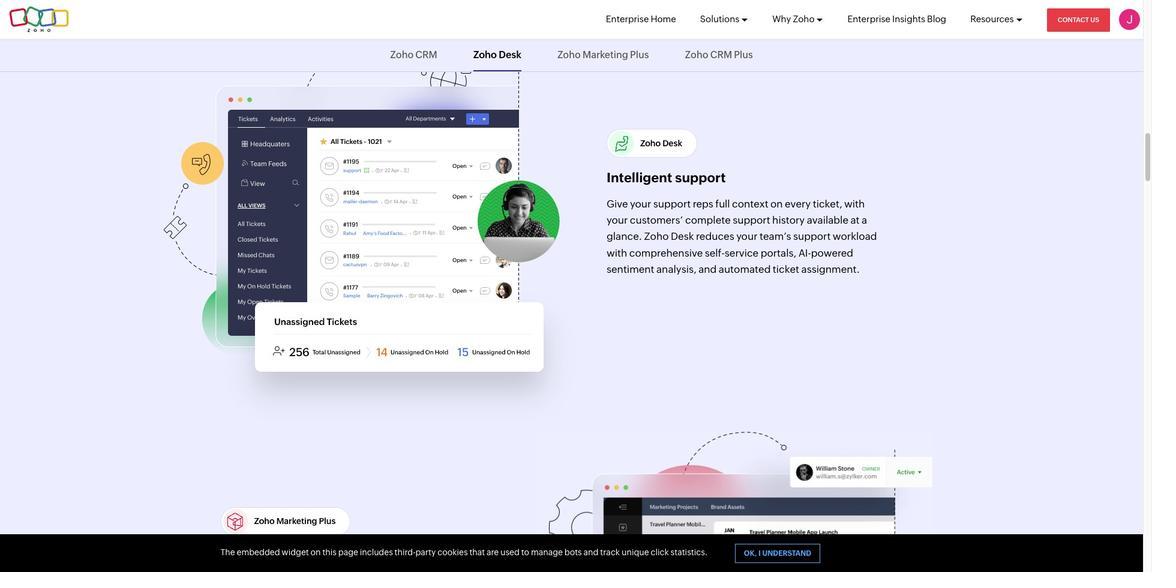 Task type: describe. For each thing, give the bounding box(es) containing it.
zoho crm link
[[390, 39, 437, 71]]

assignment.
[[801, 263, 860, 275]]

full
[[715, 198, 730, 210]]

intelligent
[[607, 171, 672, 186]]

are
[[487, 548, 499, 557]]

marketing inside zoho marketing plus link
[[583, 49, 628, 61]]

every
[[785, 198, 811, 210]]

team's
[[760, 231, 791, 243]]

contact us
[[1058, 16, 1099, 23]]

analysis,
[[656, 263, 696, 275]]

to
[[521, 548, 529, 557]]

zoho desk link
[[473, 39, 521, 71]]

zoho inside "zoho desk" link
[[473, 49, 497, 61]]

zoho crm plus link
[[685, 39, 753, 71]]

give your support reps full context on every ticket, with your customers' complete support history available at a glance. zoho desk reduces your team's support workload with comprehensive self-service portals, ai-powered sentiment analysis, and automated ticket assignment.
[[607, 198, 877, 275]]

widget
[[282, 548, 309, 557]]

self-
[[705, 247, 725, 259]]

zoho marketing plus link
[[557, 39, 649, 71]]

includes
[[360, 548, 393, 557]]

0 horizontal spatial plus
[[319, 517, 336, 526]]

1 vertical spatial on
[[311, 548, 321, 557]]

0 horizontal spatial your
[[607, 214, 628, 226]]

ai-
[[798, 247, 811, 259]]

context
[[732, 198, 768, 210]]

resources
[[970, 14, 1014, 24]]

1 horizontal spatial your
[[630, 198, 651, 210]]

contact
[[1058, 16, 1089, 23]]

understand
[[762, 550, 811, 558]]

0 horizontal spatial marketing
[[276, 517, 317, 526]]

enterprise home link
[[606, 0, 676, 38]]

crm for zoho crm plus
[[710, 49, 732, 61]]

why zoho
[[772, 14, 815, 24]]

zoho inside zoho crm plus link
[[685, 49, 708, 61]]

zoho inside zoho marketing plus link
[[557, 49, 581, 61]]

plus for zoho marketing plus link
[[630, 49, 649, 61]]

automated marketing
[[221, 549, 360, 564]]

0 vertical spatial zoho desk
[[473, 49, 521, 61]]

support down context
[[733, 214, 770, 226]]

reps
[[693, 198, 713, 210]]

zoho crm plus
[[685, 49, 753, 61]]

automated
[[221, 549, 292, 564]]

glance.
[[607, 231, 642, 243]]

history
[[772, 214, 805, 226]]

the embedded widget on this page includes third-party cookies that are used to manage bots and track unique click statistics.
[[221, 548, 708, 557]]

support up reps on the right top of page
[[675, 171, 726, 186]]

home
[[651, 14, 676, 24]]

third-
[[395, 548, 416, 557]]

0 vertical spatial with
[[844, 198, 865, 210]]

page
[[338, 548, 358, 557]]

on inside give your support reps full context on every ticket, with your customers' complete support history available at a glance. zoho desk reduces your team's support workload with comprehensive self-service portals, ai-powered sentiment analysis, and automated ticket assignment.
[[770, 198, 783, 210]]

reduces
[[696, 231, 734, 243]]

embedded
[[237, 548, 280, 557]]

available
[[807, 214, 848, 226]]

marketing
[[295, 549, 360, 564]]

and inside give your support reps full context on every ticket, with your customers' complete support history available at a glance. zoho desk reduces your team's support workload with comprehensive self-service portals, ai-powered sentiment analysis, and automated ticket assignment.
[[699, 263, 717, 275]]

complete
[[685, 214, 731, 226]]



Task type: vqa. For each thing, say whether or not it's contained in the screenshot.
the measure
no



Task type: locate. For each thing, give the bounding box(es) containing it.
crm
[[415, 49, 437, 61], [710, 49, 732, 61]]

contact us link
[[1047, 8, 1110, 32]]

desk inside "zoho desk" link
[[499, 49, 521, 61]]

0 vertical spatial marketing
[[583, 49, 628, 61]]

solutions
[[700, 14, 739, 24]]

ok, i understand
[[744, 550, 811, 558]]

2 enterprise from the left
[[848, 14, 890, 24]]

zoho inside give your support reps full context on every ticket, with your customers' complete support history available at a glance. zoho desk reduces your team's support workload with comprehensive self-service portals, ai-powered sentiment analysis, and automated ticket assignment.
[[644, 231, 669, 243]]

on left "this"
[[311, 548, 321, 557]]

2 crm from the left
[[710, 49, 732, 61]]

2 vertical spatial your
[[736, 231, 758, 243]]

0 vertical spatial on
[[770, 198, 783, 210]]

automated marketing image
[[536, 432, 933, 572]]

crm for zoho crm
[[415, 49, 437, 61]]

0 horizontal spatial enterprise
[[606, 14, 649, 24]]

1 horizontal spatial enterprise
[[848, 14, 890, 24]]

your
[[630, 198, 651, 210], [607, 214, 628, 226], [736, 231, 758, 243]]

0 horizontal spatial crm
[[415, 49, 437, 61]]

enterprise insights blog
[[848, 14, 946, 24]]

0 horizontal spatial zoho marketing plus
[[254, 517, 336, 526]]

1 vertical spatial desk
[[663, 139, 682, 148]]

marketing up the widget
[[276, 517, 317, 526]]

with up at
[[844, 198, 865, 210]]

desk inside give your support reps full context on every ticket, with your customers' complete support history available at a glance. zoho desk reduces your team's support workload with comprehensive self-service portals, ai-powered sentiment analysis, and automated ticket assignment.
[[671, 231, 694, 243]]

bots
[[565, 548, 582, 557]]

0 horizontal spatial zoho desk
[[473, 49, 521, 61]]

the
[[221, 548, 235, 557]]

i
[[758, 550, 761, 558]]

1 horizontal spatial marketing
[[583, 49, 628, 61]]

with
[[844, 198, 865, 210], [607, 247, 627, 259]]

on
[[770, 198, 783, 210], [311, 548, 321, 557]]

2 horizontal spatial plus
[[734, 49, 753, 61]]

and
[[699, 263, 717, 275], [584, 548, 599, 557]]

used
[[500, 548, 520, 557]]

zoho inside zoho crm link
[[390, 49, 414, 61]]

0 horizontal spatial with
[[607, 247, 627, 259]]

service
[[725, 247, 759, 259]]

insights
[[892, 14, 925, 24]]

1 vertical spatial marketing
[[276, 517, 317, 526]]

desk
[[499, 49, 521, 61], [663, 139, 682, 148], [671, 231, 694, 243]]

a
[[862, 214, 867, 226]]

enterprise left "insights"
[[848, 14, 890, 24]]

intelligent support
[[607, 171, 726, 186]]

cookies
[[438, 548, 468, 557]]

sentiment
[[607, 263, 654, 275]]

your up customers'
[[630, 198, 651, 210]]

enterprise
[[606, 14, 649, 24], [848, 14, 890, 24]]

enterprise for enterprise home
[[606, 14, 649, 24]]

give
[[607, 198, 628, 210]]

ticket
[[773, 263, 799, 275]]

at
[[851, 214, 860, 226]]

on up the history
[[770, 198, 783, 210]]

enterprise left home
[[606, 14, 649, 24]]

customers'
[[630, 214, 683, 226]]

1 vertical spatial and
[[584, 548, 599, 557]]

comprehensive
[[629, 247, 703, 259]]

support up ai-
[[793, 231, 831, 243]]

us
[[1090, 16, 1099, 23]]

plus down solutions
[[734, 49, 753, 61]]

why
[[772, 14, 791, 24]]

support
[[675, 171, 726, 186], [653, 198, 691, 210], [733, 214, 770, 226], [793, 231, 831, 243]]

1 vertical spatial your
[[607, 214, 628, 226]]

1 vertical spatial zoho marketing plus
[[254, 517, 336, 526]]

portals,
[[761, 247, 796, 259]]

marketing down enterprise home link
[[583, 49, 628, 61]]

intelligent support image
[[161, 47, 519, 360]]

2 horizontal spatial your
[[736, 231, 758, 243]]

0 vertical spatial desk
[[499, 49, 521, 61]]

zoho
[[793, 14, 815, 24], [390, 49, 414, 61], [473, 49, 497, 61], [557, 49, 581, 61], [685, 49, 708, 61], [640, 139, 661, 148], [644, 231, 669, 243], [254, 517, 275, 526]]

1 horizontal spatial and
[[699, 263, 717, 275]]

enterprise insights blog link
[[848, 0, 946, 38]]

automated
[[719, 263, 771, 275]]

support up customers'
[[653, 198, 691, 210]]

powered
[[811, 247, 853, 259]]

0 horizontal spatial on
[[311, 548, 321, 557]]

enterprise home
[[606, 14, 676, 24]]

1 horizontal spatial on
[[770, 198, 783, 210]]

party
[[416, 548, 436, 557]]

plus
[[630, 49, 649, 61], [734, 49, 753, 61], [319, 517, 336, 526]]

1 horizontal spatial crm
[[710, 49, 732, 61]]

zoho marketing plus up the widget
[[254, 517, 336, 526]]

blog
[[927, 14, 946, 24]]

1 horizontal spatial zoho marketing plus
[[557, 49, 649, 61]]

zoho crm
[[390, 49, 437, 61]]

james peterson image
[[1119, 9, 1140, 30]]

and down self-
[[699, 263, 717, 275]]

unique
[[622, 548, 649, 557]]

zoho desk
[[473, 49, 521, 61], [640, 139, 682, 148]]

1 horizontal spatial plus
[[630, 49, 649, 61]]

your up 'service'
[[736, 231, 758, 243]]

track
[[600, 548, 620, 557]]

0 vertical spatial and
[[699, 263, 717, 275]]

0 vertical spatial your
[[630, 198, 651, 210]]

enterprise for enterprise insights blog
[[848, 14, 890, 24]]

1 crm from the left
[[415, 49, 437, 61]]

zoho enterprise logo image
[[9, 6, 69, 33]]

and right bots
[[584, 548, 599, 557]]

plus up "this"
[[319, 517, 336, 526]]

ticket,
[[813, 198, 842, 210]]

manage
[[531, 548, 563, 557]]

zoho marketing plus
[[557, 49, 649, 61], [254, 517, 336, 526]]

marketing
[[583, 49, 628, 61], [276, 517, 317, 526]]

with down glance.
[[607, 247, 627, 259]]

intelligent support feature image
[[255, 302, 543, 372]]

zoho marketing plus down enterprise home link
[[557, 49, 649, 61]]

that
[[469, 548, 485, 557]]

1 vertical spatial zoho desk
[[640, 139, 682, 148]]

0 horizontal spatial and
[[584, 548, 599, 557]]

your down "give"
[[607, 214, 628, 226]]

1 vertical spatial with
[[607, 247, 627, 259]]

1 horizontal spatial zoho desk
[[640, 139, 682, 148]]

2 vertical spatial desk
[[671, 231, 694, 243]]

plus for zoho crm plus link
[[734, 49, 753, 61]]

click
[[651, 548, 669, 557]]

1 enterprise from the left
[[606, 14, 649, 24]]

ok,
[[744, 550, 757, 558]]

0 vertical spatial zoho marketing plus
[[557, 49, 649, 61]]

1 horizontal spatial with
[[844, 198, 865, 210]]

plus down enterprise home link
[[630, 49, 649, 61]]

workload
[[833, 231, 877, 243]]

statistics.
[[671, 548, 708, 557]]

this
[[322, 548, 337, 557]]



